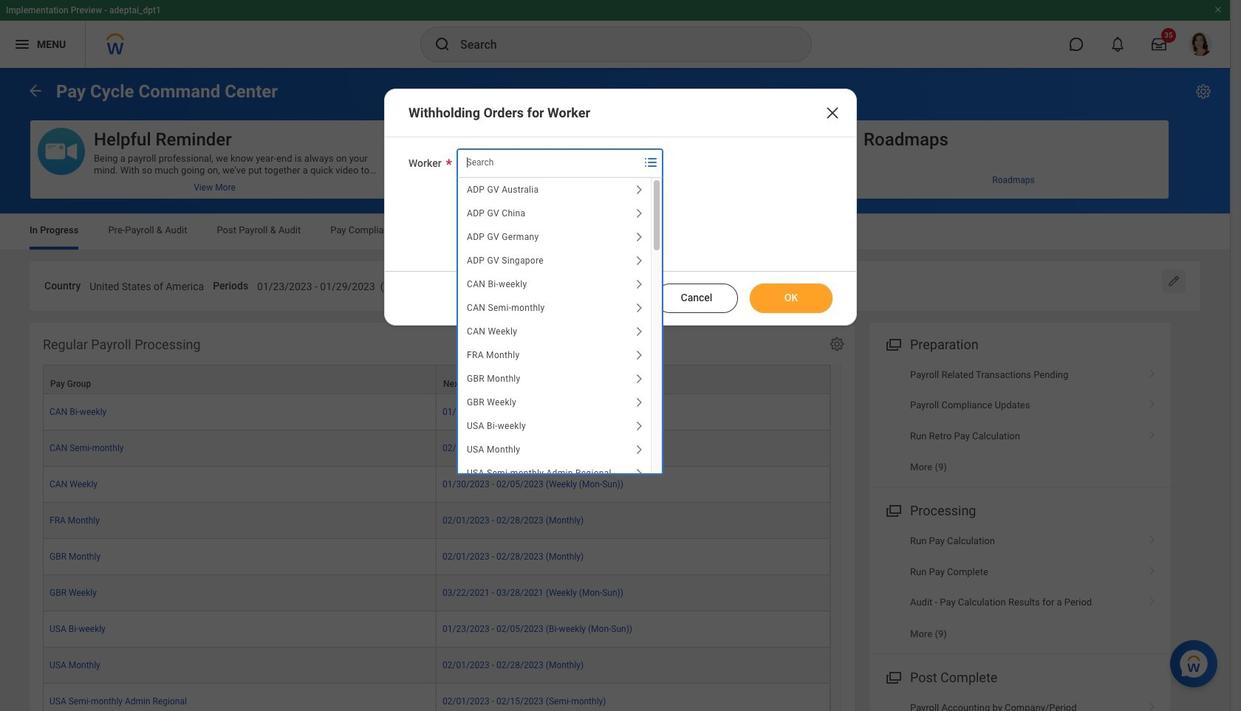 Task type: vqa. For each thing, say whether or not it's contained in the screenshot.
Beth Liu element
no



Task type: locate. For each thing, give the bounding box(es) containing it.
1 vertical spatial list
[[870, 527, 1172, 650]]

1 chevron right image from the top
[[1144, 426, 1163, 440]]

3 chevron right image from the top
[[1144, 531, 1163, 546]]

0 vertical spatial list
[[870, 360, 1172, 483]]

chevron right image
[[1144, 364, 1163, 379], [1144, 395, 1163, 410], [1144, 531, 1163, 546], [1144, 562, 1163, 576]]

1 list from the top
[[870, 360, 1172, 483]]

None text field
[[90, 272, 204, 298]]

tab list
[[15, 214, 1216, 250]]

x image
[[824, 104, 842, 122]]

4 chevron right small image from the top
[[630, 299, 648, 317]]

dialog
[[384, 89, 858, 326]]

row
[[43, 365, 831, 395], [43, 395, 831, 431], [43, 431, 831, 467], [43, 467, 831, 503], [43, 503, 831, 540], [43, 540, 831, 576], [43, 576, 831, 612], [43, 612, 831, 648], [43, 648, 831, 684], [43, 684, 831, 712]]

profile logan mcneil element
[[1181, 28, 1222, 61]]

4 chevron right small image from the top
[[630, 418, 648, 435]]

1 vertical spatial chevron right image
[[1144, 592, 1163, 607]]

close environment banner image
[[1215, 5, 1223, 14]]

1 menu group image from the top
[[883, 334, 903, 354]]

menu group image
[[883, 334, 903, 354], [883, 501, 903, 521]]

1 vertical spatial menu group image
[[883, 501, 903, 521]]

1 chevron right image from the top
[[1144, 364, 1163, 379]]

list
[[870, 360, 1172, 483], [870, 527, 1172, 650]]

notifications large image
[[1111, 37, 1126, 52]]

chevron right small image
[[630, 181, 648, 199], [630, 205, 648, 223], [630, 347, 648, 364], [630, 418, 648, 435]]

chevron right small image
[[630, 228, 648, 246], [630, 252, 648, 270], [630, 276, 648, 293], [630, 299, 648, 317], [630, 323, 648, 341], [630, 370, 648, 388], [630, 394, 648, 412], [630, 441, 648, 459], [630, 465, 648, 483]]

10 row from the top
[[43, 684, 831, 712]]

2 vertical spatial chevron right image
[[1144, 698, 1163, 712]]

main content
[[0, 68, 1231, 712]]

1 chevron right small image from the top
[[630, 228, 648, 246]]

0 vertical spatial menu group image
[[883, 334, 903, 354]]

search image
[[434, 35, 452, 53]]

banner
[[0, 0, 1231, 68]]

7 row from the top
[[43, 576, 831, 612]]

0 vertical spatial chevron right image
[[1144, 426, 1163, 440]]

2 menu group image from the top
[[883, 501, 903, 521]]

menu group image for first list from the top
[[883, 334, 903, 354]]

chevron right image for first list from the top
[[1144, 426, 1163, 440]]

9 row from the top
[[43, 648, 831, 684]]

4 chevron right image from the top
[[1144, 562, 1163, 576]]

9 chevron right small image from the top
[[630, 465, 648, 483]]

menu group image for 2nd list from the top of the page
[[883, 501, 903, 521]]

6 chevron right small image from the top
[[630, 370, 648, 388]]

1 row from the top
[[43, 365, 831, 395]]

2 chevron right image from the top
[[1144, 395, 1163, 410]]

chevron right image
[[1144, 426, 1163, 440], [1144, 592, 1163, 607], [1144, 698, 1163, 712]]

2 list from the top
[[870, 527, 1172, 650]]

regular payroll processing element
[[30, 323, 855, 712]]

None text field
[[257, 272, 471, 298], [681, 272, 818, 298], [257, 272, 471, 298], [681, 272, 818, 298]]

5 row from the top
[[43, 503, 831, 540]]

2 chevron right image from the top
[[1144, 592, 1163, 607]]



Task type: describe. For each thing, give the bounding box(es) containing it.
prompts image
[[642, 154, 660, 172]]

previous page image
[[27, 82, 44, 99]]

chevron right image for 2nd list from the top of the page
[[1144, 592, 1163, 607]]

edit image
[[1167, 274, 1182, 289]]

4 row from the top
[[43, 467, 831, 503]]

3 chevron right small image from the top
[[630, 276, 648, 293]]

Search field
[[457, 149, 639, 176]]

8 row from the top
[[43, 612, 831, 648]]

2 chevron right small image from the top
[[630, 205, 648, 223]]

inbox large image
[[1153, 37, 1167, 52]]

2 row from the top
[[43, 395, 831, 431]]

configure this page image
[[1195, 83, 1213, 101]]

7 chevron right small image from the top
[[630, 394, 648, 412]]

3 chevron right small image from the top
[[630, 347, 648, 364]]

3 chevron right image from the top
[[1144, 698, 1163, 712]]

2 chevron right small image from the top
[[630, 252, 648, 270]]

6 row from the top
[[43, 540, 831, 576]]

8 chevron right small image from the top
[[630, 441, 648, 459]]

3 row from the top
[[43, 431, 831, 467]]

5 chevron right small image from the top
[[630, 323, 648, 341]]

1 chevron right small image from the top
[[630, 181, 648, 199]]

menu group image
[[883, 667, 903, 687]]



